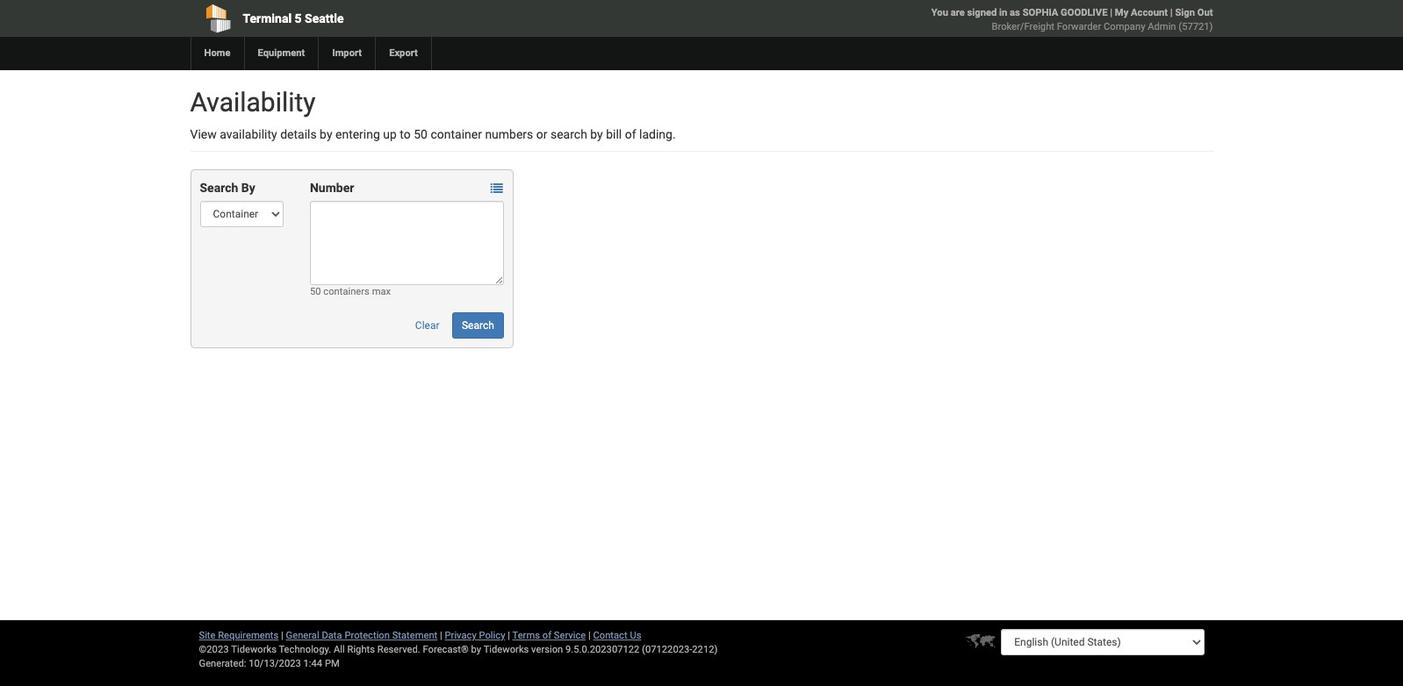 Task type: locate. For each thing, give the bounding box(es) containing it.
terms of service link
[[512, 630, 586, 642]]

1 vertical spatial search
[[462, 320, 494, 332]]

1 horizontal spatial search
[[462, 320, 494, 332]]

privacy
[[445, 630, 477, 642]]

or
[[536, 127, 547, 141]]

container
[[431, 127, 482, 141]]

0 horizontal spatial 50
[[310, 286, 321, 298]]

forecast®
[[423, 644, 469, 656]]

Number text field
[[310, 201, 504, 285]]

search for search by
[[200, 181, 238, 195]]

of
[[625, 127, 636, 141], [542, 630, 551, 642]]

(57721)
[[1179, 21, 1213, 32]]

1 horizontal spatial by
[[471, 644, 481, 656]]

by
[[320, 127, 332, 141], [590, 127, 603, 141], [471, 644, 481, 656]]

requirements
[[218, 630, 279, 642]]

lading.
[[639, 127, 676, 141]]

statement
[[392, 630, 437, 642]]

in
[[999, 7, 1007, 18]]

0 horizontal spatial of
[[542, 630, 551, 642]]

of up version
[[542, 630, 551, 642]]

of inside site requirements | general data protection statement | privacy policy | terms of service | contact us ©2023 tideworks technology. all rights reserved. forecast® by tideworks version 9.5.0.202307122 (07122023-2212) generated: 10/13/2023 1:44 pm
[[542, 630, 551, 642]]

|
[[1110, 7, 1113, 18], [1170, 7, 1173, 18], [281, 630, 283, 642], [440, 630, 442, 642], [508, 630, 510, 642], [588, 630, 591, 642]]

home
[[204, 47, 230, 59]]

by
[[241, 181, 255, 195]]

view
[[190, 127, 217, 141]]

1 horizontal spatial 50
[[414, 127, 428, 141]]

seattle
[[305, 11, 344, 25]]

0 vertical spatial 50
[[414, 127, 428, 141]]

tideworks
[[483, 644, 529, 656]]

50
[[414, 127, 428, 141], [310, 286, 321, 298]]

0 vertical spatial search
[[200, 181, 238, 195]]

entering
[[335, 127, 380, 141]]

rights
[[347, 644, 375, 656]]

1 horizontal spatial of
[[625, 127, 636, 141]]

| up 9.5.0.202307122
[[588, 630, 591, 642]]

5
[[295, 11, 302, 25]]

contact
[[593, 630, 628, 642]]

by left bill at the top
[[590, 127, 603, 141]]

2212)
[[692, 644, 718, 656]]

search inside search button
[[462, 320, 494, 332]]

my
[[1115, 7, 1129, 18]]

details
[[280, 127, 317, 141]]

| left my
[[1110, 7, 1113, 18]]

terminal 5 seattle link
[[190, 0, 601, 37]]

numbers
[[485, 127, 533, 141]]

to
[[400, 127, 411, 141]]

terminal
[[243, 11, 292, 25]]

by right details
[[320, 127, 332, 141]]

site requirements link
[[199, 630, 279, 642]]

search left by
[[200, 181, 238, 195]]

search
[[200, 181, 238, 195], [462, 320, 494, 332]]

by down 'privacy policy' link
[[471, 644, 481, 656]]

of right bill at the top
[[625, 127, 636, 141]]

import link
[[318, 37, 375, 70]]

clear button
[[406, 313, 449, 339]]

home link
[[190, 37, 244, 70]]

9.5.0.202307122
[[565, 644, 640, 656]]

terminal 5 seattle
[[243, 11, 344, 25]]

0 horizontal spatial search
[[200, 181, 238, 195]]

sign out link
[[1175, 7, 1213, 18]]

service
[[554, 630, 586, 642]]

50 right to
[[414, 127, 428, 141]]

us
[[630, 630, 641, 642]]

availability
[[220, 127, 277, 141]]

sophia
[[1023, 7, 1058, 18]]

©2023 tideworks
[[199, 644, 277, 656]]

general
[[286, 630, 319, 642]]

| up the forecast®
[[440, 630, 442, 642]]

technology.
[[279, 644, 331, 656]]

clear
[[415, 320, 439, 332]]

50 left containers
[[310, 286, 321, 298]]

contact us link
[[593, 630, 641, 642]]

1 vertical spatial of
[[542, 630, 551, 642]]

search right clear button
[[462, 320, 494, 332]]



Task type: vqa. For each thing, say whether or not it's contained in the screenshot.
Real-
no



Task type: describe. For each thing, give the bounding box(es) containing it.
sign
[[1175, 7, 1195, 18]]

0 horizontal spatial by
[[320, 127, 332, 141]]

forwarder
[[1057, 21, 1101, 32]]

containers
[[323, 286, 370, 298]]

data
[[322, 630, 342, 642]]

50 containers max
[[310, 286, 391, 298]]

signed
[[967, 7, 997, 18]]

reserved.
[[377, 644, 420, 656]]

2 horizontal spatial by
[[590, 127, 603, 141]]

site requirements | general data protection statement | privacy policy | terms of service | contact us ©2023 tideworks technology. all rights reserved. forecast® by tideworks version 9.5.0.202307122 (07122023-2212) generated: 10/13/2023 1:44 pm
[[199, 630, 718, 670]]

equipment
[[258, 47, 305, 59]]

10/13/2023
[[249, 659, 301, 670]]

privacy policy link
[[445, 630, 505, 642]]

goodlive
[[1061, 7, 1108, 18]]

1 vertical spatial 50
[[310, 286, 321, 298]]

you are signed in as sophia goodlive | my account | sign out broker/freight forwarder company admin (57721)
[[931, 7, 1213, 32]]

search for search
[[462, 320, 494, 332]]

| left the sign
[[1170, 7, 1173, 18]]

(07122023-
[[642, 644, 692, 656]]

site
[[199, 630, 216, 642]]

policy
[[479, 630, 505, 642]]

bill
[[606, 127, 622, 141]]

my account link
[[1115, 7, 1168, 18]]

out
[[1197, 7, 1213, 18]]

protection
[[345, 630, 390, 642]]

number
[[310, 181, 354, 195]]

by inside site requirements | general data protection statement | privacy policy | terms of service | contact us ©2023 tideworks technology. all rights reserved. forecast® by tideworks version 9.5.0.202307122 (07122023-2212) generated: 10/13/2023 1:44 pm
[[471, 644, 481, 656]]

admin
[[1148, 21, 1176, 32]]

general data protection statement link
[[286, 630, 437, 642]]

export
[[389, 47, 418, 59]]

| up tideworks
[[508, 630, 510, 642]]

are
[[951, 7, 965, 18]]

terms
[[512, 630, 540, 642]]

pm
[[325, 659, 340, 670]]

show list image
[[491, 183, 503, 195]]

broker/freight
[[992, 21, 1055, 32]]

account
[[1131, 7, 1168, 18]]

search
[[551, 127, 587, 141]]

export link
[[375, 37, 431, 70]]

as
[[1010, 7, 1020, 18]]

view availability details by entering up to 50 container numbers or search by bill of lading.
[[190, 127, 676, 141]]

company
[[1104, 21, 1145, 32]]

search button
[[452, 313, 504, 339]]

search by
[[200, 181, 255, 195]]

| left general
[[281, 630, 283, 642]]

version
[[531, 644, 563, 656]]

1:44
[[303, 659, 322, 670]]

availability
[[190, 87, 316, 118]]

import
[[332, 47, 362, 59]]

you
[[931, 7, 948, 18]]

all
[[334, 644, 345, 656]]

equipment link
[[244, 37, 318, 70]]

0 vertical spatial of
[[625, 127, 636, 141]]

max
[[372, 286, 391, 298]]

generated:
[[199, 659, 246, 670]]

up
[[383, 127, 397, 141]]



